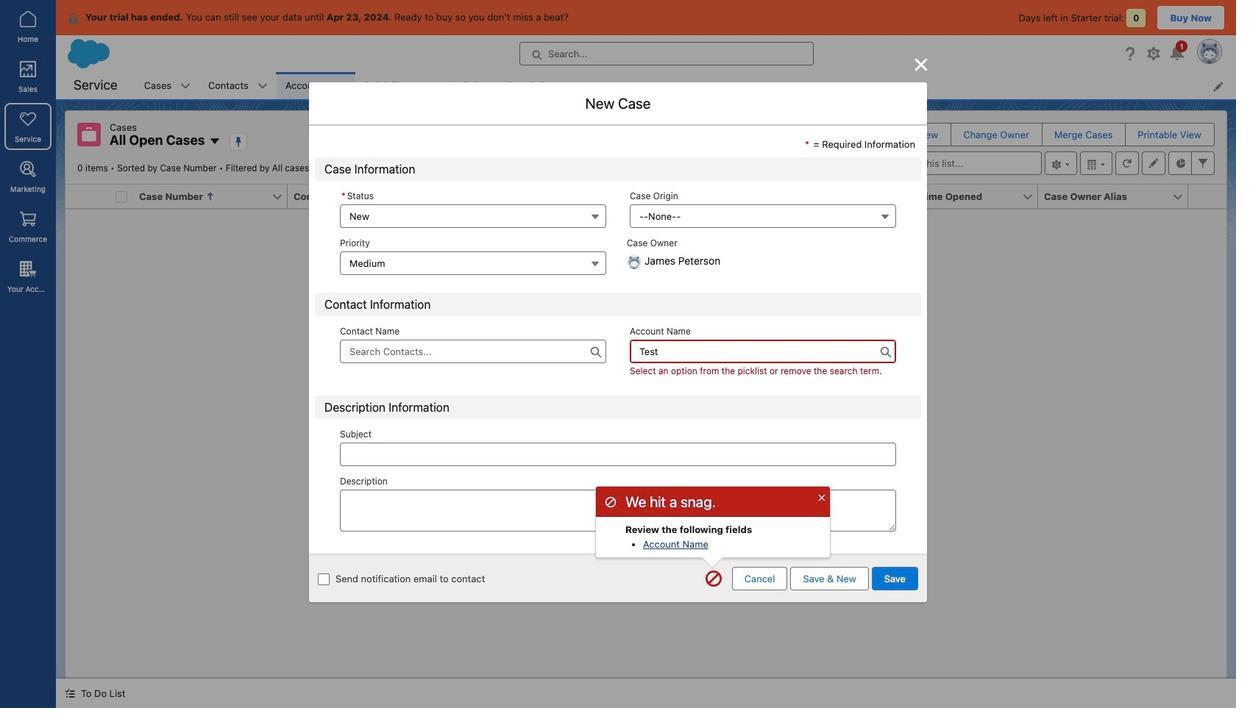 Task type: describe. For each thing, give the bounding box(es) containing it.
priority element
[[738, 185, 897, 209]]

Case Origin - Current Selection: --None-- button
[[630, 205, 896, 228]]

subject element
[[438, 185, 597, 209]]

0 vertical spatial text default image
[[68, 12, 79, 24]]

text error image
[[705, 571, 723, 588]]

item number element
[[66, 185, 110, 209]]

action element
[[1189, 185, 1227, 209]]

5 list item from the left
[[497, 72, 583, 99]]

Search Contacts... text field
[[340, 340, 606, 364]]

2 list item from the left
[[199, 72, 277, 99]]

contact name element
[[288, 185, 447, 209]]

status element
[[588, 185, 747, 209]]

inverse image
[[913, 56, 930, 73]]

case number element
[[133, 185, 297, 209]]

all open cases status
[[77, 163, 440, 174]]

list view controls image
[[1045, 152, 1078, 175]]

Priority - Current Selection: Medium button
[[340, 252, 606, 275]]

Search Accounts... text field
[[630, 340, 896, 364]]

item number image
[[66, 185, 110, 208]]

1 list item from the left
[[135, 72, 199, 99]]

all open cases|cases|list view element
[[65, 110, 1228, 679]]

date/time opened element
[[888, 185, 1047, 209]]



Task type: locate. For each thing, give the bounding box(es) containing it.
cell
[[110, 185, 133, 209]]

4 list item from the left
[[355, 72, 439, 99]]

select list display image
[[1080, 152, 1113, 175]]

status
[[463, 343, 829, 520]]

action image
[[1189, 185, 1227, 208]]

case owner alias element
[[1039, 185, 1197, 209]]

cell inside all open cases|cases|list view element
[[110, 185, 133, 209]]

None text field
[[340, 490, 896, 532]]

1 vertical spatial text default image
[[65, 689, 75, 699]]

Search All Open Cases list view. search field
[[866, 152, 1042, 175]]

list
[[135, 72, 1237, 99]]

None text field
[[340, 443, 896, 467]]

3 list item from the left
[[277, 72, 355, 99]]

Status - Current Selection: New button
[[340, 205, 606, 228]]

we hit a snag. review the following fields element
[[626, 524, 752, 536]]

text default image
[[68, 12, 79, 24], [65, 689, 75, 699]]

dialog
[[595, 487, 831, 569]]

list item
[[135, 72, 199, 99], [199, 72, 277, 99], [277, 72, 355, 99], [355, 72, 439, 99], [497, 72, 583, 99]]



Task type: vqa. For each thing, say whether or not it's contained in the screenshot.
the all open cases|cases|list view element
yes



